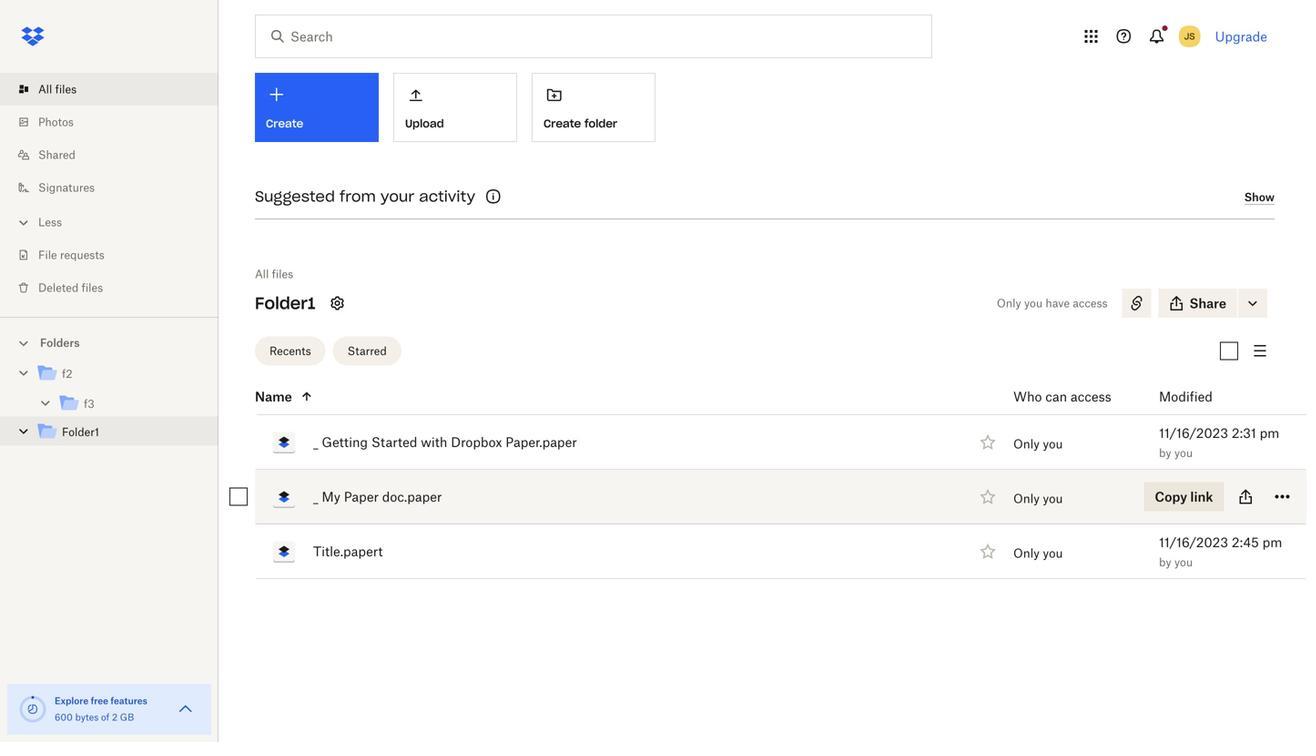 Task type: vqa. For each thing, say whether or not it's contained in the screenshot.
3rd 'by'
yes



Task type: locate. For each thing, give the bounding box(es) containing it.
0 vertical spatial pm
[[1260, 425, 1280, 441]]

1 vertical spatial access
[[1071, 389, 1111, 404]]

0 horizontal spatial all
[[38, 82, 52, 96]]

create folder
[[544, 116, 617, 130]]

_
[[313, 434, 318, 450], [313, 489, 318, 504]]

11/16/2023 inside 11/16/2023 2:33 pm by you
[[1159, 480, 1228, 495]]

11/16/2023 inside 11/16/2023 2:45 pm by you
[[1159, 534, 1228, 550]]

you
[[1024, 296, 1043, 310], [1043, 436, 1063, 451], [1174, 446, 1193, 460], [1043, 491, 1063, 506], [1174, 501, 1193, 514], [1043, 546, 1063, 560], [1174, 555, 1193, 569]]

11/16/2023 2:33 pm by you
[[1159, 480, 1282, 514]]

pm inside 11/16/2023 2:45 pm by you
[[1263, 534, 1282, 550]]

only you button inside name _ getting started with dropbox paper.paper, modified 11/16/2023 2:31 pm, element
[[1013, 436, 1063, 451]]

folder1 down f3
[[62, 425, 99, 439]]

1 add to starred image from the top
[[977, 486, 999, 508]]

less image
[[15, 214, 33, 232]]

signatures
[[38, 181, 95, 194]]

11/16/2023 2:45 pm by you
[[1159, 534, 1282, 569]]

2 vertical spatial by
[[1159, 555, 1171, 569]]

folder settings image
[[326, 292, 348, 314]]

create inside create dropdown button
[[266, 117, 303, 131]]

paper
[[344, 489, 379, 504]]

all files link up shared link
[[15, 73, 219, 106]]

2 vertical spatial only you
[[1013, 546, 1063, 560]]

table
[[215, 379, 1307, 579]]

2 only you from the top
[[1013, 491, 1063, 506]]

by inside 11/16/2023 2:31 pm by you
[[1159, 446, 1171, 460]]

1 only you button from the top
[[1013, 436, 1063, 451]]

file requests
[[38, 248, 105, 262]]

0 vertical spatial access
[[1073, 296, 1108, 310]]

1 vertical spatial add to starred image
[[977, 540, 999, 562]]

0 vertical spatial by
[[1159, 446, 1171, 460]]

files inside deleted files link
[[82, 281, 103, 295]]

0 vertical spatial all
[[38, 82, 52, 96]]

explore free features 600 bytes of 2 gb
[[55, 695, 147, 723]]

only inside name _ getting started with dropbox paper.paper, modified 11/16/2023 2:31 pm, element
[[1013, 436, 1040, 451]]

0 vertical spatial only you
[[1013, 436, 1063, 451]]

1 vertical spatial folder1
[[62, 425, 99, 439]]

pm for 11/16/2023 2:31 pm
[[1260, 425, 1280, 441]]

only you inside name _ getting started with dropbox paper.paper, modified 11/16/2023 2:31 pm, element
[[1013, 436, 1063, 451]]

0 horizontal spatial all files
[[38, 82, 77, 96]]

_ left my
[[313, 489, 318, 504]]

1 by from the top
[[1159, 446, 1171, 460]]

you inside 11/16/2023 2:31 pm by you
[[1174, 446, 1193, 460]]

folder1
[[255, 293, 315, 314], [62, 425, 99, 439]]

by up copy
[[1159, 446, 1171, 460]]

folders button
[[0, 329, 219, 356]]

create folder button
[[532, 73, 656, 142]]

2 vertical spatial only you button
[[1013, 546, 1063, 560]]

name _ my paper doc.paper, modified 11/16/2023 2:33 pm, element
[[215, 470, 1307, 524]]

modified button
[[1159, 386, 1260, 407]]

photos
[[38, 115, 74, 129]]

all files inside all files 'list item'
[[38, 82, 77, 96]]

pm inside 11/16/2023 2:31 pm by you
[[1260, 425, 1280, 441]]

add to starred image
[[977, 486, 999, 508], [977, 540, 999, 562]]

2 11/16/2023 from the top
[[1159, 480, 1228, 495]]

_ for _ getting started with dropbox paper.paper
[[313, 434, 318, 450]]

only you inside name _ my paper doc.paper, modified 11/16/2023 2:33 pm, element
[[1013, 491, 1063, 506]]

1 vertical spatial all
[[255, 267, 269, 281]]

3 by from the top
[[1159, 555, 1171, 569]]

only you have access
[[997, 296, 1108, 310]]

free
[[91, 695, 108, 707]]

f3
[[84, 397, 95, 411]]

all files link
[[15, 73, 219, 106], [255, 265, 293, 283]]

0 vertical spatial 11/16/2023
[[1159, 425, 1228, 441]]

1 vertical spatial by
[[1159, 501, 1171, 514]]

only you button for 11/16/2023 2:45 pm
[[1013, 546, 1063, 560]]

from
[[340, 187, 376, 206]]

1 horizontal spatial files
[[82, 281, 103, 295]]

title.papert
[[313, 544, 383, 559]]

3 only you from the top
[[1013, 546, 1063, 560]]

access right can
[[1071, 389, 1111, 404]]

create for create folder
[[544, 116, 581, 130]]

files up "recents"
[[272, 267, 293, 281]]

_ inside _ my paper doc.paper link
[[313, 489, 318, 504]]

all up the photos
[[38, 82, 52, 96]]

group
[[0, 356, 219, 460]]

_ my paper doc.paper link
[[313, 486, 442, 508]]

all files link up "recents"
[[255, 265, 293, 283]]

pm right 2:33
[[1262, 480, 1282, 495]]

activity
[[419, 187, 475, 206]]

0 horizontal spatial create
[[266, 117, 303, 131]]

0 vertical spatial folder1
[[255, 293, 315, 314]]

1 vertical spatial _
[[313, 489, 318, 504]]

all up recents button
[[255, 267, 269, 281]]

11/16/2023
[[1159, 425, 1228, 441], [1159, 480, 1228, 495], [1159, 534, 1228, 550]]

0 horizontal spatial folder1
[[62, 425, 99, 439]]

2:33
[[1232, 480, 1259, 495]]

11/16/2023 for 11/16/2023 2:45 pm
[[1159, 534, 1228, 550]]

access right have
[[1073, 296, 1108, 310]]

1 11/16/2023 from the top
[[1159, 425, 1228, 441]]

1 horizontal spatial create
[[544, 116, 581, 130]]

add to starred image for 11/16/2023 2:45 pm
[[977, 540, 999, 562]]

0 vertical spatial all files
[[38, 82, 77, 96]]

only
[[997, 296, 1021, 310], [1013, 436, 1040, 451], [1013, 491, 1040, 506], [1013, 546, 1040, 560]]

2 vertical spatial 11/16/2023
[[1159, 534, 1228, 550]]

only you button inside name title.papert, modified 11/16/2023 2:45 pm, element
[[1013, 546, 1063, 560]]

by
[[1159, 446, 1171, 460], [1159, 501, 1171, 514], [1159, 555, 1171, 569]]

deleted
[[38, 281, 79, 295]]

files up the photos
[[55, 82, 77, 96]]

only for 11/16/2023 2:31 pm
[[1013, 436, 1040, 451]]

folder1 up recents button
[[255, 293, 315, 314]]

all files up "recents"
[[255, 267, 293, 281]]

only inside name title.papert, modified 11/16/2023 2:45 pm, element
[[1013, 546, 1040, 560]]

by left link
[[1159, 501, 1171, 514]]

files right deleted
[[82, 281, 103, 295]]

all files
[[38, 82, 77, 96], [255, 267, 293, 281]]

1 _ from the top
[[313, 434, 318, 450]]

only inside name _ my paper doc.paper, modified 11/16/2023 2:33 pm, element
[[1013, 491, 1040, 506]]

folder1 link
[[36, 420, 204, 445]]

0 vertical spatial _
[[313, 434, 318, 450]]

1 vertical spatial all files link
[[255, 265, 293, 283]]

by inside 11/16/2023 2:45 pm by you
[[1159, 555, 1171, 569]]

2 only you button from the top
[[1013, 491, 1063, 506]]

pm for 11/16/2023 2:45 pm
[[1263, 534, 1282, 550]]

all files list item
[[0, 73, 219, 106]]

gb
[[120, 712, 134, 723]]

starred button
[[333, 336, 401, 366]]

all
[[38, 82, 52, 96], [255, 267, 269, 281]]

1 vertical spatial only you
[[1013, 491, 1063, 506]]

only you button inside name _ my paper doc.paper, modified 11/16/2023 2:33 pm, element
[[1013, 491, 1063, 506]]

title.papert link
[[313, 540, 383, 562]]

copy link
[[1155, 489, 1213, 504]]

name title.papert, modified 11/16/2023 2:45 pm, element
[[215, 524, 1307, 579]]

files
[[55, 82, 77, 96], [272, 267, 293, 281], [82, 281, 103, 295]]

1 horizontal spatial all files
[[255, 267, 293, 281]]

requests
[[60, 248, 105, 262]]

upload
[[405, 116, 444, 130]]

2 horizontal spatial files
[[272, 267, 293, 281]]

shared link
[[15, 138, 219, 171]]

add to starred image inside name title.papert, modified 11/16/2023 2:45 pm, element
[[977, 540, 999, 562]]

who can access
[[1013, 389, 1111, 404]]

pm right 2:45
[[1263, 534, 1282, 550]]

_ getting started with dropbox paper.paper
[[313, 434, 577, 450]]

you inside 11/16/2023 2:33 pm by you
[[1174, 501, 1193, 514]]

show
[[1244, 190, 1275, 204]]

3 11/16/2023 from the top
[[1159, 534, 1228, 550]]

less
[[38, 215, 62, 229]]

you inside 11/16/2023 2:45 pm by you
[[1174, 555, 1193, 569]]

only you inside name title.papert, modified 11/16/2023 2:45 pm, element
[[1013, 546, 1063, 560]]

only you button
[[1013, 436, 1063, 451], [1013, 491, 1063, 506], [1013, 546, 1063, 560]]

0 vertical spatial add to starred image
[[977, 486, 999, 508]]

pm right 2:31
[[1260, 425, 1280, 441]]

all files up the photos
[[38, 82, 77, 96]]

2:45
[[1232, 534, 1259, 550]]

0 vertical spatial only you button
[[1013, 436, 1063, 451]]

create button
[[255, 73, 379, 142]]

only you button for 11/16/2023 2:33 pm
[[1013, 491, 1063, 506]]

1 vertical spatial 11/16/2023
[[1159, 480, 1228, 495]]

your
[[381, 187, 414, 206]]

3 only you button from the top
[[1013, 546, 1063, 560]]

name _ getting started with dropbox paper.paper, modified 11/16/2023 2:31 pm, element
[[215, 415, 1307, 470]]

pm
[[1260, 425, 1280, 441], [1262, 480, 1282, 495], [1263, 534, 1282, 550]]

2 add to starred image from the top
[[977, 540, 999, 562]]

starred
[[347, 344, 387, 358]]

create inside create folder button
[[544, 116, 581, 130]]

1 horizontal spatial all
[[255, 267, 269, 281]]

only you for 11/16/2023 2:45 pm
[[1013, 546, 1063, 560]]

600
[[55, 712, 73, 723]]

11/16/2023 inside 11/16/2023 2:31 pm by you
[[1159, 425, 1228, 441]]

_ left getting
[[313, 434, 318, 450]]

all inside 'list item'
[[38, 82, 52, 96]]

paper.paper
[[506, 434, 577, 450]]

by inside 11/16/2023 2:33 pm by you
[[1159, 501, 1171, 514]]

pm inside 11/16/2023 2:33 pm by you
[[1262, 480, 1282, 495]]

0 horizontal spatial files
[[55, 82, 77, 96]]

modified
[[1159, 389, 1213, 404]]

create left folder
[[544, 116, 581, 130]]

pm for 11/16/2023 2:33 pm
[[1262, 480, 1282, 495]]

2 _ from the top
[[313, 489, 318, 504]]

1 vertical spatial only you button
[[1013, 491, 1063, 506]]

only you
[[1013, 436, 1063, 451], [1013, 491, 1063, 506], [1013, 546, 1063, 560]]

f2 link
[[36, 362, 204, 387]]

2:31
[[1232, 425, 1256, 441]]

by down copy
[[1159, 555, 1171, 569]]

_ inside the _ getting started with dropbox paper.paper link
[[313, 434, 318, 450]]

1 only you from the top
[[1013, 436, 1063, 451]]

of
[[101, 712, 109, 723]]

signatures link
[[15, 171, 219, 204]]

0 horizontal spatial all files link
[[15, 73, 219, 106]]

create up suggested
[[266, 117, 303, 131]]

add to starred image inside name _ my paper doc.paper, modified 11/16/2023 2:33 pm, element
[[977, 486, 999, 508]]

1 horizontal spatial all files link
[[255, 265, 293, 283]]

2 by from the top
[[1159, 501, 1171, 514]]

add to starred image
[[977, 431, 999, 453]]

access
[[1073, 296, 1108, 310], [1071, 389, 1111, 404]]

folder
[[585, 116, 617, 130]]

1 vertical spatial pm
[[1262, 480, 1282, 495]]

list
[[0, 62, 219, 317]]

2 vertical spatial pm
[[1263, 534, 1282, 550]]

js
[[1184, 31, 1195, 42]]



Task type: describe. For each thing, give the bounding box(es) containing it.
who
[[1013, 389, 1042, 404]]

shared
[[38, 148, 76, 162]]

folders
[[40, 336, 80, 350]]

11/16/2023 2:31 pm by you
[[1159, 425, 1280, 460]]

deleted files link
[[15, 271, 219, 304]]

suggested
[[255, 187, 335, 206]]

recents
[[270, 344, 311, 358]]

share
[[1190, 295, 1226, 311]]

2
[[112, 712, 118, 723]]

upload button
[[393, 73, 517, 142]]

1 vertical spatial all files
[[255, 267, 293, 281]]

name
[[255, 389, 292, 404]]

my
[[322, 489, 340, 504]]

features
[[111, 695, 147, 707]]

11/16/2023 for 11/16/2023 2:31 pm
[[1159, 425, 1228, 441]]

only for 11/16/2023 2:45 pm
[[1013, 546, 1040, 560]]

only you for 11/16/2023 2:33 pm
[[1013, 491, 1063, 506]]

can
[[1046, 389, 1067, 404]]

file
[[38, 248, 57, 262]]

doc.paper
[[382, 489, 442, 504]]

upgrade link
[[1215, 29, 1267, 44]]

js button
[[1175, 22, 1204, 51]]

deleted files
[[38, 281, 103, 295]]

upgrade
[[1215, 29, 1267, 44]]

only for 11/16/2023 2:33 pm
[[1013, 491, 1040, 506]]

copy
[[1155, 489, 1187, 504]]

getting
[[322, 434, 368, 450]]

started
[[371, 434, 417, 450]]

f3 link
[[58, 392, 204, 417]]

folder1 inside group
[[62, 425, 99, 439]]

name button
[[255, 386, 969, 407]]

quota usage element
[[18, 695, 47, 724]]

dropbox
[[451, 434, 502, 450]]

link
[[1190, 489, 1213, 504]]

access inside table
[[1071, 389, 1111, 404]]

list containing all files
[[0, 62, 219, 317]]

by for 11/16/2023 2:45 pm
[[1159, 555, 1171, 569]]

bytes
[[75, 712, 99, 723]]

0 vertical spatial all files link
[[15, 73, 219, 106]]

by for 11/16/2023 2:31 pm
[[1159, 446, 1171, 460]]

only you for 11/16/2023 2:31 pm
[[1013, 436, 1063, 451]]

_ for _ my paper doc.paper
[[313, 489, 318, 504]]

share button
[[1159, 289, 1237, 318]]

only you button for 11/16/2023 2:31 pm
[[1013, 436, 1063, 451]]

_ my paper doc.paper
[[313, 489, 442, 504]]

add to starred image for 11/16/2023 2:33 pm
[[977, 486, 999, 508]]

recents button
[[255, 336, 326, 366]]

table containing name
[[215, 379, 1307, 579]]

dropbox image
[[15, 18, 51, 55]]

1 horizontal spatial folder1
[[255, 293, 315, 314]]

file requests link
[[15, 239, 219, 271]]

f2
[[62, 367, 73, 381]]

Search in folder "Dropbox" text field
[[290, 26, 894, 46]]

photos link
[[15, 106, 219, 138]]

group containing f2
[[0, 356, 219, 460]]

explore
[[55, 695, 88, 707]]

create for create
[[266, 117, 303, 131]]

suggested from your activity
[[255, 187, 475, 206]]

with
[[421, 434, 447, 450]]

11/16/2023 for 11/16/2023 2:33 pm
[[1159, 480, 1228, 495]]

show button
[[1244, 190, 1275, 205]]

by for 11/16/2023 2:33 pm
[[1159, 501, 1171, 514]]

have
[[1046, 296, 1070, 310]]

copy link button
[[1144, 482, 1224, 511]]

_ getting started with dropbox paper.paper link
[[313, 431, 577, 453]]

files inside all files 'list item'
[[55, 82, 77, 96]]



